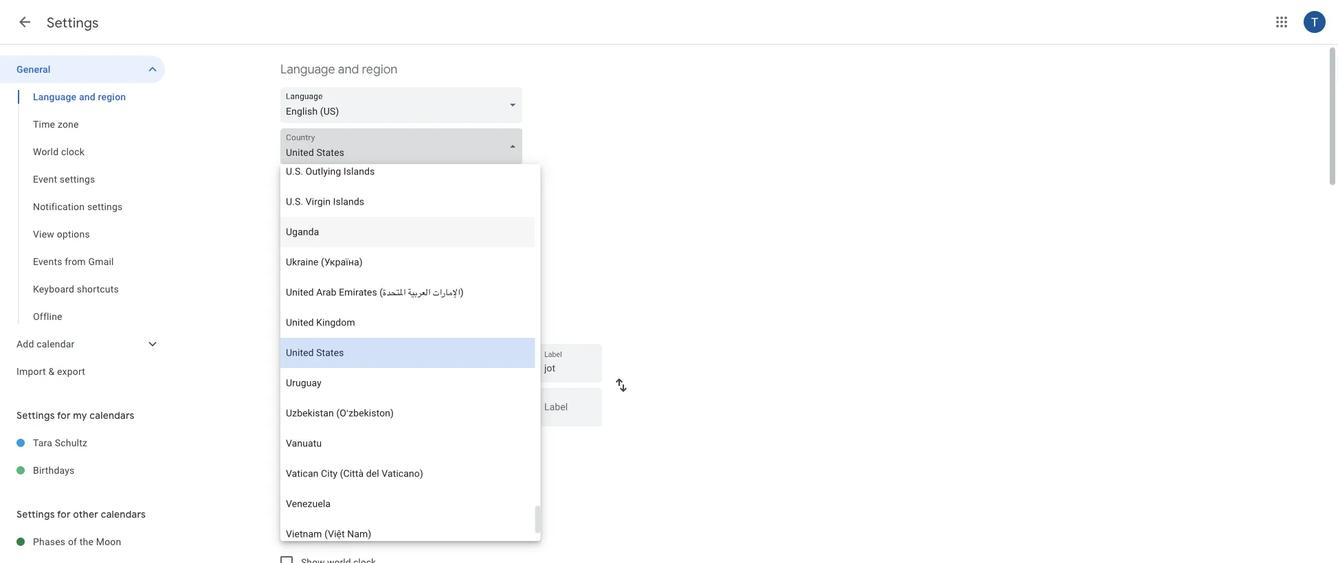 Task type: describe. For each thing, give the bounding box(es) containing it.
ukraine (україна) option
[[281, 248, 535, 278]]

view
[[33, 229, 54, 240]]

time zone inside tree
[[33, 119, 79, 130]]

phases of the moon
[[33, 537, 121, 548]]

1 horizontal spatial and
[[338, 62, 359, 77]]

display
[[301, 322, 332, 334]]

1 vertical spatial time
[[413, 438, 432, 449]]

calendar
[[393, 466, 426, 476]]

schultz
[[55, 438, 87, 449]]

&
[[48, 366, 55, 378]]

moon
[[96, 537, 121, 548]]

Label for primary time zone. text field
[[545, 359, 591, 378]]

birthdays
[[33, 465, 75, 477]]

works
[[428, 466, 450, 476]]

learn more about how google calendar works across
[[281, 466, 479, 476]]

0 vertical spatial time
[[382, 322, 401, 334]]

import
[[17, 366, 46, 378]]

general tree item
[[0, 56, 165, 83]]

calendar
[[37, 339, 75, 350]]

phases
[[33, 537, 65, 548]]

language inside group
[[33, 91, 77, 102]]

settings heading
[[47, 14, 99, 31]]

1 horizontal spatial my
[[363, 438, 376, 449]]

group containing language and region
[[0, 83, 165, 331]]

1 vertical spatial world clock
[[281, 529, 346, 545]]

options
[[57, 229, 90, 240]]

keyboard
[[33, 284, 74, 295]]

current
[[468, 438, 499, 449]]

uganda option
[[281, 218, 535, 248]]

the
[[80, 537, 94, 548]]

language and region inside tree
[[33, 91, 126, 102]]

phases of the moon tree item
[[0, 529, 165, 556]]

Label for secondary time zone. text field
[[545, 403, 591, 422]]

for for other
[[57, 509, 71, 521]]

offline
[[33, 311, 62, 323]]

events from gmail
[[33, 256, 114, 268]]

time inside tree
[[33, 119, 55, 130]]

uruguay option
[[281, 369, 535, 399]]

settings for my calendars
[[17, 410, 135, 422]]

united arab emirates (‫الإمارات العربية المتحدة‬‎) option
[[281, 278, 535, 308]]

more
[[303, 466, 322, 476]]

how
[[347, 466, 363, 476]]

view options
[[33, 229, 90, 240]]

settings for event settings
[[60, 174, 95, 185]]

tara schultz tree item
[[0, 430, 165, 457]]

venezuela option
[[281, 490, 535, 520]]

display secondary time zone
[[301, 322, 424, 334]]

calendars for settings for other calendars
[[101, 509, 146, 521]]

events
[[33, 256, 62, 268]]



Task type: vqa. For each thing, say whether or not it's contained in the screenshot.
1 associated with 1 AM
no



Task type: locate. For each thing, give the bounding box(es) containing it.
0 vertical spatial time
[[33, 119, 55, 130]]

add calendar
[[17, 339, 75, 350]]

clock down about
[[316, 529, 346, 545]]

event
[[33, 174, 57, 185]]

google
[[365, 466, 391, 476]]

0 vertical spatial clock
[[61, 146, 85, 157]]

calendars up moon
[[101, 509, 146, 521]]

tree
[[0, 56, 165, 386]]

0 vertical spatial world clock
[[33, 146, 85, 157]]

import & export
[[17, 366, 85, 378]]

primary
[[378, 438, 411, 449]]

of
[[68, 537, 77, 548]]

settings for settings
[[47, 14, 99, 31]]

birthdays link
[[33, 457, 165, 485]]

0 horizontal spatial clock
[[61, 146, 85, 157]]

learn
[[281, 466, 301, 476]]

time zone up event settings on the left top of page
[[33, 119, 79, 130]]

world clock down "more"
[[281, 529, 346, 545]]

clock up event settings on the left top of page
[[61, 146, 85, 157]]

0 vertical spatial and
[[338, 62, 359, 77]]

tara
[[33, 438, 52, 449]]

u.s. virgin islands option
[[281, 187, 535, 218]]

tree containing general
[[0, 56, 165, 386]]

2 to from the left
[[457, 438, 466, 449]]

gmail
[[88, 256, 114, 268]]

1 vertical spatial time zone
[[281, 294, 338, 310]]

0 horizontal spatial my
[[73, 410, 87, 422]]

zone up united states option
[[403, 322, 424, 334]]

settings for other calendars
[[17, 509, 146, 521]]

0 horizontal spatial world clock
[[33, 146, 85, 157]]

zone up works
[[434, 438, 455, 449]]

0 horizontal spatial and
[[79, 91, 95, 102]]

vanuatu option
[[281, 429, 535, 460]]

time up united states option
[[382, 322, 401, 334]]

2 vertical spatial settings
[[17, 509, 55, 521]]

calendars up "tara schultz" tree item
[[90, 410, 135, 422]]

settings for notification settings
[[87, 201, 123, 213]]

for
[[57, 410, 71, 422], [57, 509, 71, 521]]

settings up tara
[[17, 410, 55, 422]]

world inside group
[[33, 146, 59, 157]]

to right ask
[[320, 438, 328, 449]]

time
[[382, 322, 401, 334], [413, 438, 432, 449]]

calendars
[[90, 410, 135, 422], [101, 509, 146, 521]]

across
[[452, 466, 477, 476]]

1 horizontal spatial time
[[413, 438, 432, 449]]

1 horizontal spatial clock
[[316, 529, 346, 545]]

world clock up event settings on the left top of page
[[33, 146, 85, 157]]

phases of the moon link
[[33, 529, 165, 556]]

calendars for settings for my calendars
[[90, 410, 135, 422]]

0 vertical spatial world
[[33, 146, 59, 157]]

swap time zones image
[[613, 378, 630, 394]]

clock inside group
[[61, 146, 85, 157]]

tara schultz
[[33, 438, 87, 449]]

ask to update my primary time zone to current location
[[301, 438, 535, 449]]

time
[[33, 119, 55, 130], [281, 294, 308, 310]]

1 vertical spatial language and region
[[33, 91, 126, 102]]

clock
[[61, 146, 85, 157], [316, 529, 346, 545]]

ask
[[301, 438, 317, 449]]

export
[[57, 366, 85, 378]]

event settings
[[33, 174, 95, 185]]

world down learn
[[281, 529, 314, 545]]

go back image
[[17, 14, 33, 30]]

my up "tara schultz" tree item
[[73, 410, 87, 422]]

settings up phases
[[17, 509, 55, 521]]

to left current
[[457, 438, 466, 449]]

and inside group
[[79, 91, 95, 102]]

general
[[17, 64, 51, 75]]

region inside tree
[[98, 91, 126, 102]]

1 vertical spatial world
[[281, 529, 314, 545]]

for for my
[[57, 410, 71, 422]]

world up the event
[[33, 146, 59, 157]]

u.s. outlying islands option
[[281, 157, 535, 187]]

1 horizontal spatial time
[[281, 294, 308, 310]]

united kingdom option
[[281, 308, 535, 339]]

settings up general tree item
[[47, 14, 99, 31]]

1 vertical spatial my
[[363, 438, 376, 449]]

0 vertical spatial for
[[57, 410, 71, 422]]

1 vertical spatial settings
[[87, 201, 123, 213]]

1 horizontal spatial time zone
[[281, 294, 338, 310]]

about
[[324, 466, 345, 476]]

1 horizontal spatial language and region
[[281, 62, 398, 77]]

zone
[[58, 119, 79, 130], [310, 294, 338, 310], [403, 322, 424, 334], [434, 438, 455, 449]]

1 horizontal spatial world clock
[[281, 529, 346, 545]]

keyboard shortcuts
[[33, 284, 119, 295]]

time up display
[[281, 294, 308, 310]]

1 vertical spatial clock
[[316, 529, 346, 545]]

to
[[320, 438, 328, 449], [457, 438, 466, 449]]

other
[[73, 509, 98, 521]]

0 vertical spatial language
[[281, 62, 335, 77]]

0 horizontal spatial to
[[320, 438, 328, 449]]

world clock inside tree
[[33, 146, 85, 157]]

settings for settings for other calendars
[[17, 509, 55, 521]]

0 horizontal spatial language
[[33, 91, 77, 102]]

0 horizontal spatial world
[[33, 146, 59, 157]]

language
[[281, 62, 335, 77], [33, 91, 77, 102]]

settings for settings for my calendars
[[17, 410, 55, 422]]

language and region
[[281, 62, 398, 77], [33, 91, 126, 102]]

0 vertical spatial settings
[[47, 14, 99, 31]]

group
[[0, 83, 165, 331]]

0 horizontal spatial language and region
[[33, 91, 126, 102]]

time right 'primary'
[[413, 438, 432, 449]]

1 vertical spatial time
[[281, 294, 308, 310]]

for up tara schultz
[[57, 410, 71, 422]]

0 vertical spatial time zone
[[33, 119, 79, 130]]

world
[[33, 146, 59, 157], [281, 529, 314, 545]]

0 horizontal spatial time
[[382, 322, 401, 334]]

my
[[73, 410, 87, 422], [363, 438, 376, 449]]

settings for my calendars tree
[[0, 430, 165, 485]]

secondary
[[335, 322, 379, 334]]

1 horizontal spatial to
[[457, 438, 466, 449]]

0 vertical spatial language and region
[[281, 62, 398, 77]]

vatican city (città del vaticano) option
[[281, 460, 535, 490]]

update
[[331, 438, 360, 449]]

notification settings
[[33, 201, 123, 213]]

settings up notification settings
[[60, 174, 95, 185]]

settings up options
[[87, 201, 123, 213]]

0 horizontal spatial region
[[98, 91, 126, 102]]

notification
[[33, 201, 85, 213]]

zone inside group
[[58, 119, 79, 130]]

time up the event
[[33, 119, 55, 130]]

0 horizontal spatial time zone
[[33, 119, 79, 130]]

from
[[65, 256, 86, 268]]

add
[[17, 339, 34, 350]]

1 horizontal spatial world
[[281, 529, 314, 545]]

and
[[338, 62, 359, 77], [79, 91, 95, 102]]

1 for from the top
[[57, 410, 71, 422]]

None field
[[281, 87, 528, 123], [281, 129, 528, 164], [281, 87, 528, 123], [281, 129, 528, 164]]

0 vertical spatial my
[[73, 410, 87, 422]]

time zone up display
[[281, 294, 338, 310]]

0 vertical spatial settings
[[60, 174, 95, 185]]

0 vertical spatial calendars
[[90, 410, 135, 422]]

1 horizontal spatial region
[[362, 62, 398, 77]]

settings
[[47, 14, 99, 31], [17, 410, 55, 422], [17, 509, 55, 521]]

region
[[362, 62, 398, 77], [98, 91, 126, 102]]

united states option
[[281, 339, 535, 369]]

vietnam (việt nam) option
[[281, 520, 535, 551]]

world clock
[[33, 146, 85, 157], [281, 529, 346, 545]]

1 vertical spatial and
[[79, 91, 95, 102]]

0 vertical spatial region
[[362, 62, 398, 77]]

1 vertical spatial calendars
[[101, 509, 146, 521]]

for left other
[[57, 509, 71, 521]]

1 vertical spatial language
[[33, 91, 77, 102]]

1 vertical spatial settings
[[17, 410, 55, 422]]

settings
[[60, 174, 95, 185], [87, 201, 123, 213]]

zone up display
[[310, 294, 338, 310]]

1 vertical spatial for
[[57, 509, 71, 521]]

uzbekistan (oʻzbekiston) option
[[281, 399, 535, 429]]

1 vertical spatial region
[[98, 91, 126, 102]]

1 horizontal spatial language
[[281, 62, 335, 77]]

zone up event settings on the left top of page
[[58, 119, 79, 130]]

0 horizontal spatial time
[[33, 119, 55, 130]]

my right the update
[[363, 438, 376, 449]]

shortcuts
[[77, 284, 119, 295]]

location
[[501, 438, 535, 449]]

1 to from the left
[[320, 438, 328, 449]]

birthdays tree item
[[0, 457, 165, 485]]

2 for from the top
[[57, 509, 71, 521]]

time zone
[[33, 119, 79, 130], [281, 294, 338, 310]]



